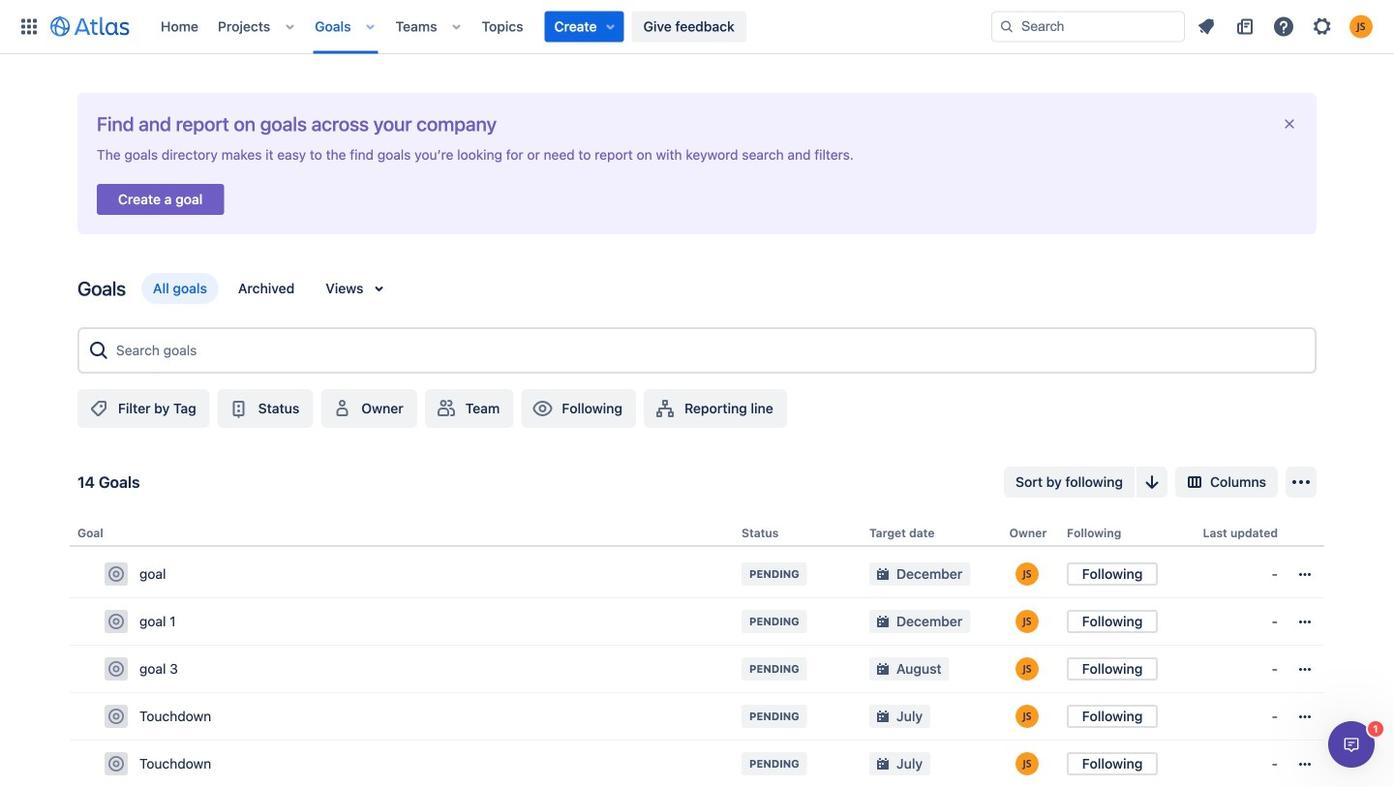 Task type: describe. For each thing, give the bounding box(es) containing it.
more icon image
[[1293, 752, 1317, 776]]

search goals image
[[87, 339, 110, 362]]

close banner image
[[1282, 116, 1297, 132]]

top element
[[12, 0, 991, 54]]

label image
[[87, 397, 110, 420]]

goal image
[[108, 566, 124, 582]]

settings image
[[1311, 15, 1334, 38]]

reverse sort order image
[[1140, 470, 1164, 494]]

Search field
[[991, 11, 1185, 42]]

goal 1 image
[[108, 614, 124, 629]]



Task type: locate. For each thing, give the bounding box(es) containing it.
notifications image
[[1195, 15, 1218, 38]]

touchdown image
[[108, 709, 124, 724]]

status image
[[227, 397, 250, 420]]

following image
[[531, 397, 554, 420]]

touchdown image
[[108, 756, 124, 772]]

goal 3 image
[[108, 661, 124, 677]]

banner
[[0, 0, 1394, 54]]

switch to... image
[[17, 15, 41, 38]]

search image
[[999, 19, 1015, 34]]

account image
[[1350, 15, 1373, 38]]

None search field
[[991, 11, 1185, 42]]

Search goals field
[[110, 333, 1307, 368]]

help image
[[1272, 15, 1295, 38]]



Task type: vqa. For each thing, say whether or not it's contained in the screenshot.
close tag image
no



